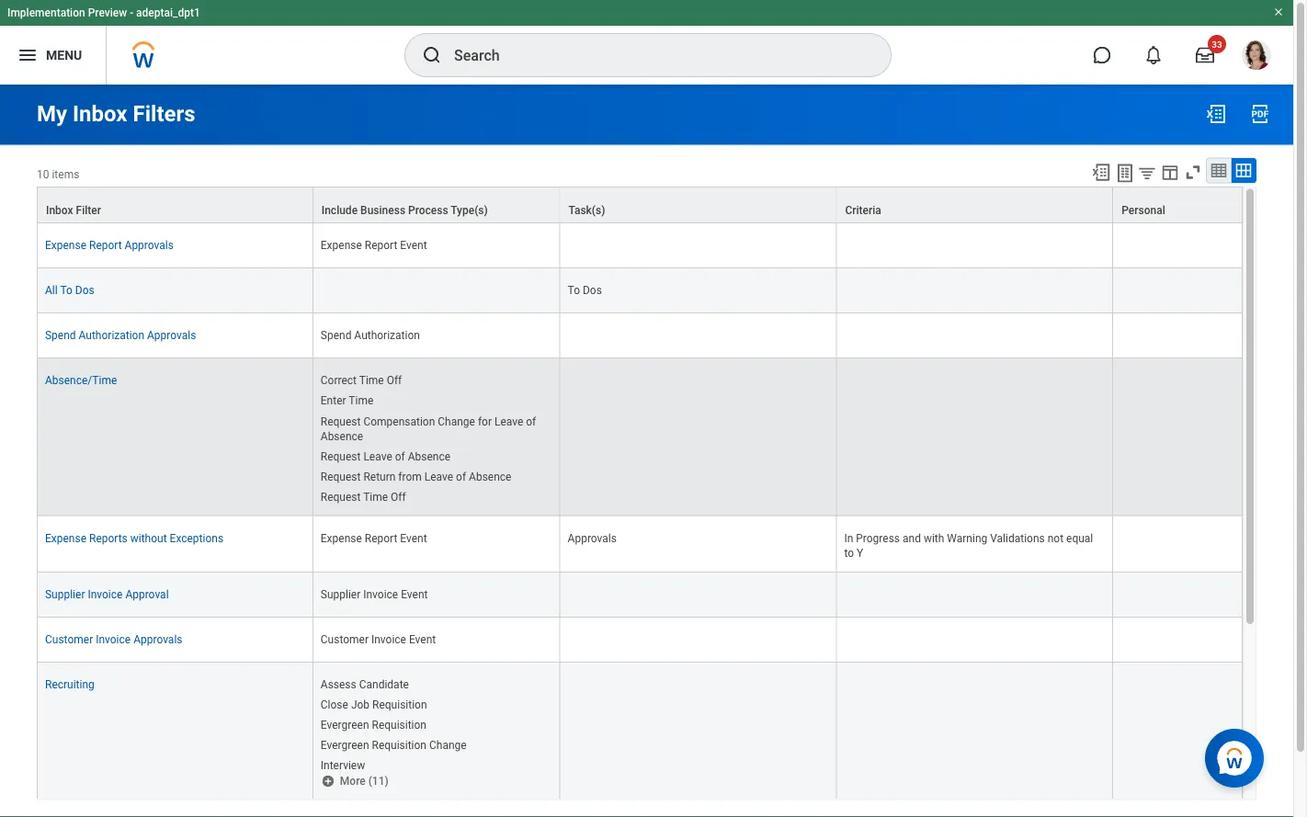 Task type: describe. For each thing, give the bounding box(es) containing it.
criteria
[[846, 204, 882, 217]]

customer invoice approvals link
[[45, 629, 183, 646]]

customer invoice event
[[321, 633, 436, 646]]

event down supplier invoice event
[[409, 633, 436, 646]]

task(s) button
[[561, 187, 836, 222]]

expense for "expense report approvals" link
[[45, 239, 86, 252]]

enter
[[321, 394, 346, 407]]

assess candidate
[[321, 678, 409, 691]]

of inside request compensation change for leave of absence
[[526, 415, 536, 428]]

spend authorization approvals
[[45, 329, 196, 342]]

request for request return from leave of absence
[[321, 470, 361, 483]]

process
[[408, 204, 449, 217]]

event for expense report approvals
[[400, 239, 427, 252]]

to
[[845, 547, 854, 559]]

inbox filter
[[46, 204, 101, 217]]

validations
[[991, 532, 1045, 545]]

row containing supplier invoice approval
[[37, 572, 1243, 617]]

table image
[[1210, 161, 1229, 180]]

expense report event for expense reports without exceptions
[[321, 532, 427, 545]]

without
[[130, 532, 167, 545]]

supplier invoice event
[[321, 588, 428, 601]]

spend authorization element
[[321, 325, 420, 342]]

compensation
[[364, 415, 435, 428]]

recruiting
[[45, 678, 95, 691]]

include business process type(s)
[[322, 204, 488, 217]]

33
[[1212, 39, 1223, 50]]

time for correct
[[359, 374, 384, 387]]

job
[[351, 698, 370, 711]]

1 vertical spatial of
[[395, 450, 405, 463]]

personal
[[1122, 204, 1166, 217]]

supplier for supplier invoice event
[[321, 588, 361, 601]]

items
[[52, 168, 79, 181]]

all
[[45, 284, 58, 297]]

off for request time off
[[391, 490, 406, 503]]

event for supplier invoice approval
[[401, 588, 428, 601]]

row containing all to dos
[[37, 268, 1243, 313]]

y
[[857, 547, 864, 559]]

menu
[[46, 47, 82, 63]]

row containing absence/time
[[37, 358, 1243, 516]]

items selected list containing assess candidate
[[321, 674, 496, 773]]

expense report event element for expense report approvals
[[321, 235, 427, 252]]

notifications large image
[[1145, 46, 1163, 64]]

request return from leave of absence
[[321, 470, 512, 483]]

exceptions
[[170, 532, 224, 545]]

0 vertical spatial inbox
[[73, 101, 127, 127]]

supplier invoice approval
[[45, 588, 169, 601]]

invoice for customer invoice event
[[372, 633, 406, 646]]

reports
[[89, 532, 128, 545]]

expense reports without exceptions link
[[45, 528, 224, 545]]

request for request time off
[[321, 490, 361, 503]]

progress
[[856, 532, 900, 545]]

for
[[478, 415, 492, 428]]

implementation preview -   adeptai_dpt1
[[7, 6, 200, 19]]

return
[[364, 470, 396, 483]]

business
[[361, 204, 406, 217]]

inbox large image
[[1197, 46, 1215, 64]]

close environment banner image
[[1274, 6, 1285, 17]]

equal
[[1067, 532, 1094, 545]]

personal button
[[1114, 187, 1243, 222]]

request compensation change for leave of absence
[[321, 415, 536, 442]]

customer invoice event element
[[321, 629, 436, 646]]

more (11) button
[[321, 773, 391, 789]]

from
[[399, 470, 422, 483]]

export to excel image
[[1092, 162, 1112, 183]]

all to dos link
[[45, 280, 94, 297]]

33 button
[[1186, 35, 1227, 75]]

and
[[903, 532, 921, 545]]

correct
[[321, 374, 357, 387]]

authorization for spend authorization approvals
[[79, 329, 144, 342]]

preview
[[88, 6, 127, 19]]

row containing inbox filter
[[37, 186, 1243, 223]]

implementation
[[7, 6, 85, 19]]

invoice for supplier invoice approval
[[88, 588, 123, 601]]

request for request leave of absence
[[321, 450, 361, 463]]

expand table image
[[1235, 161, 1254, 180]]

spend authorization approvals link
[[45, 325, 196, 342]]

my
[[37, 101, 67, 127]]

in progress and with warning validations not equal to y
[[845, 532, 1097, 559]]

time for request
[[363, 490, 388, 503]]

expense report event element for expense reports without exceptions
[[321, 528, 427, 545]]

10 items
[[37, 168, 79, 181]]

correct time off element
[[321, 370, 402, 387]]

absence/time
[[45, 374, 117, 387]]

2 to from the left
[[568, 284, 580, 297]]

2 vertical spatial of
[[456, 470, 466, 483]]

evergreen requisition change element
[[321, 735, 467, 752]]

include business process type(s) button
[[313, 187, 560, 222]]

close
[[321, 698, 349, 711]]

(11)
[[369, 775, 389, 788]]

request for request compensation change for leave of absence
[[321, 415, 361, 428]]

my inbox filters main content
[[0, 85, 1294, 818]]

include
[[322, 204, 358, 217]]

customer invoice approvals
[[45, 633, 183, 646]]

change for compensation
[[438, 415, 475, 428]]

interview element
[[321, 756, 365, 772]]

approval
[[125, 588, 169, 601]]



Task type: locate. For each thing, give the bounding box(es) containing it.
1 horizontal spatial of
[[456, 470, 466, 483]]

2 horizontal spatial leave
[[495, 415, 524, 428]]

candidate
[[359, 678, 409, 691]]

spend for spend authorization approvals
[[45, 329, 76, 342]]

leave inside request compensation change for leave of absence
[[495, 415, 524, 428]]

expense down inbox filter
[[45, 239, 86, 252]]

to dos element
[[568, 280, 602, 297]]

inbox left "filter"
[[46, 204, 73, 217]]

0 horizontal spatial of
[[395, 450, 405, 463]]

invoice up candidate
[[372, 633, 406, 646]]

0 vertical spatial expense report event element
[[321, 235, 427, 252]]

1 horizontal spatial leave
[[425, 470, 454, 483]]

supplier up customer invoice approvals link at left bottom
[[45, 588, 85, 601]]

0 horizontal spatial supplier
[[45, 588, 85, 601]]

event down include business process type(s)
[[400, 239, 427, 252]]

0 vertical spatial off
[[387, 374, 402, 387]]

toolbar
[[1083, 158, 1257, 186]]

select to filter grid data image
[[1138, 163, 1158, 183]]

supplier invoice approval link
[[45, 584, 169, 601]]

0 horizontal spatial to
[[60, 284, 72, 297]]

inbox inside inbox filter popup button
[[46, 204, 73, 217]]

1 horizontal spatial customer
[[321, 633, 369, 646]]

0 vertical spatial leave
[[495, 415, 524, 428]]

event up customer invoice event element
[[401, 588, 428, 601]]

3 request from the top
[[321, 470, 361, 483]]

row containing expense report approvals
[[37, 223, 1243, 268]]

2 dos from the left
[[583, 284, 602, 297]]

event down request return from leave of absence
[[400, 532, 427, 545]]

0 horizontal spatial spend
[[45, 329, 76, 342]]

1 vertical spatial off
[[391, 490, 406, 503]]

inbox right my
[[73, 101, 127, 127]]

approvals
[[125, 239, 174, 252], [147, 329, 196, 342], [568, 532, 617, 545], [133, 633, 183, 646]]

0 vertical spatial absence
[[321, 429, 363, 442]]

of right for on the bottom left of the page
[[526, 415, 536, 428]]

5 row from the top
[[37, 358, 1243, 516]]

report down business
[[365, 239, 398, 252]]

inbox filter button
[[38, 187, 313, 222]]

time up enter time element
[[359, 374, 384, 387]]

supplier invoice event element
[[321, 584, 428, 601]]

1 vertical spatial requisition
[[372, 719, 427, 732]]

to
[[60, 284, 72, 297], [568, 284, 580, 297]]

absence
[[321, 429, 363, 442], [408, 450, 451, 463], [469, 470, 512, 483]]

supplier inside 'link'
[[45, 588, 85, 601]]

2 request from the top
[[321, 450, 361, 463]]

0 vertical spatial time
[[359, 374, 384, 387]]

off down from at the bottom of the page
[[391, 490, 406, 503]]

report down request time off
[[365, 532, 398, 545]]

0 vertical spatial change
[[438, 415, 475, 428]]

time for enter
[[349, 394, 374, 407]]

invoice left approval
[[88, 588, 123, 601]]

absence/time link
[[45, 370, 117, 387]]

customer for customer invoice event
[[321, 633, 369, 646]]

report down "filter"
[[89, 239, 122, 252]]

correct time off
[[321, 374, 402, 387]]

0 horizontal spatial customer
[[45, 633, 93, 646]]

all to dos
[[45, 284, 94, 297]]

criteria button
[[837, 187, 1113, 222]]

1 row from the top
[[37, 186, 1243, 223]]

report
[[89, 239, 122, 252], [365, 239, 398, 252], [365, 532, 398, 545]]

requisition down "evergreen requisition" element
[[372, 739, 427, 752]]

0 vertical spatial expense report event
[[321, 239, 427, 252]]

spend down all
[[45, 329, 76, 342]]

row
[[37, 186, 1243, 223], [37, 223, 1243, 268], [37, 268, 1243, 313], [37, 313, 1243, 358], [37, 358, 1243, 516], [37, 516, 1243, 572], [37, 572, 1243, 617], [37, 617, 1243, 663], [37, 663, 1243, 801]]

absence inside request compensation change for leave of absence
[[321, 429, 363, 442]]

time
[[359, 374, 384, 387], [349, 394, 374, 407], [363, 490, 388, 503]]

dos right all
[[75, 284, 94, 297]]

2 horizontal spatial of
[[526, 415, 536, 428]]

type(s)
[[451, 204, 488, 217]]

menu button
[[0, 26, 106, 85]]

leave up the "return"
[[364, 450, 393, 463]]

2 row from the top
[[37, 223, 1243, 268]]

1 expense report event from the top
[[321, 239, 427, 252]]

request compensation change for leave of absence element
[[321, 411, 536, 442]]

2 supplier from the left
[[321, 588, 361, 601]]

change inside request compensation change for leave of absence
[[438, 415, 475, 428]]

request
[[321, 415, 361, 428], [321, 450, 361, 463], [321, 470, 361, 483], [321, 490, 361, 503]]

inbox
[[73, 101, 127, 127], [46, 204, 73, 217]]

approvals for expense report approvals
[[125, 239, 174, 252]]

authorization for spend authorization
[[354, 329, 420, 342]]

6 row from the top
[[37, 516, 1243, 572]]

2 vertical spatial time
[[363, 490, 388, 503]]

warning
[[948, 532, 988, 545]]

9 row from the top
[[37, 663, 1243, 801]]

customer up recruiting link
[[45, 633, 93, 646]]

invoice for customer invoice approvals
[[96, 633, 131, 646]]

of
[[526, 415, 536, 428], [395, 450, 405, 463], [456, 470, 466, 483]]

off
[[387, 374, 402, 387], [391, 490, 406, 503]]

2 horizontal spatial absence
[[469, 470, 512, 483]]

view printable version (pdf) image
[[1250, 103, 1272, 125]]

expense
[[45, 239, 86, 252], [321, 239, 362, 252], [45, 532, 86, 545], [321, 532, 362, 545]]

dos down task(s)
[[583, 284, 602, 297]]

task(s)
[[569, 204, 606, 217]]

absence down for on the bottom left of the page
[[469, 470, 512, 483]]

row containing recruiting
[[37, 663, 1243, 801]]

requisition down candidate
[[373, 698, 427, 711]]

2 expense report event from the top
[[321, 532, 427, 545]]

1 spend from the left
[[45, 329, 76, 342]]

time down the "return"
[[363, 490, 388, 503]]

2 evergreen from the top
[[321, 739, 369, 752]]

1 supplier from the left
[[45, 588, 85, 601]]

row containing spend authorization approvals
[[37, 313, 1243, 358]]

invoice inside supplier invoice approval 'link'
[[88, 588, 123, 601]]

expense report event element down request time off
[[321, 528, 427, 545]]

2 authorization from the left
[[354, 329, 420, 342]]

off up "compensation"
[[387, 374, 402, 387]]

1 horizontal spatial supplier
[[321, 588, 361, 601]]

assess
[[321, 678, 357, 691]]

expense report event element down business
[[321, 235, 427, 252]]

spend up correct
[[321, 329, 352, 342]]

supplier for supplier invoice approval
[[45, 588, 85, 601]]

my inbox filters
[[37, 101, 196, 127]]

filters
[[133, 101, 196, 127]]

row containing expense reports without exceptions
[[37, 516, 1243, 572]]

expense for expense report event element for expense report approvals
[[321, 239, 362, 252]]

expense inside expense reports without exceptions link
[[45, 532, 86, 545]]

request leave of absence
[[321, 450, 451, 463]]

1 authorization from the left
[[79, 329, 144, 342]]

1 horizontal spatial absence
[[408, 450, 451, 463]]

authorization up the absence/time link
[[79, 329, 144, 342]]

evergreen requisition element
[[321, 715, 427, 732]]

click to view/edit grid preferences image
[[1161, 162, 1181, 183]]

1 vertical spatial items selected list
[[321, 674, 496, 773]]

Search Workday  search field
[[454, 35, 854, 75]]

report for expense reports without exceptions
[[365, 532, 398, 545]]

cell
[[561, 223, 837, 268], [837, 223, 1114, 268], [1114, 223, 1243, 268], [837, 268, 1114, 313], [1114, 268, 1243, 313], [561, 313, 837, 358], [837, 313, 1114, 358], [1114, 313, 1243, 358], [561, 358, 837, 516], [837, 358, 1114, 516], [1114, 358, 1243, 516], [1114, 516, 1243, 572], [561, 572, 837, 617], [837, 572, 1114, 617], [1114, 572, 1243, 617], [561, 617, 837, 663], [837, 617, 1114, 663], [1114, 617, 1243, 663], [561, 663, 837, 801], [837, 663, 1114, 801], [1114, 663, 1243, 801]]

expense report event down request time off
[[321, 532, 427, 545]]

0 vertical spatial requisition
[[373, 698, 427, 711]]

1 vertical spatial absence
[[408, 450, 451, 463]]

filter
[[76, 204, 101, 217]]

1 vertical spatial expense report event
[[321, 532, 427, 545]]

8 row from the top
[[37, 617, 1243, 663]]

supplier up customer invoice event element
[[321, 588, 361, 601]]

2 vertical spatial absence
[[469, 470, 512, 483]]

1 evergreen from the top
[[321, 719, 369, 732]]

invoice for supplier invoice event
[[363, 588, 398, 601]]

1 expense report event element from the top
[[321, 235, 427, 252]]

change
[[438, 415, 475, 428], [429, 739, 467, 752]]

spend authorization
[[321, 329, 420, 342]]

invoice up customer invoice event element
[[363, 588, 398, 601]]

evergreen requisition change
[[321, 739, 467, 752]]

expense inside "expense report approvals" link
[[45, 239, 86, 252]]

expense report approvals link
[[45, 235, 174, 252]]

dos
[[75, 284, 94, 297], [583, 284, 602, 297]]

0 vertical spatial items selected list
[[321, 370, 552, 504]]

close job requisition evergreen requisition
[[321, 698, 427, 732]]

4 row from the top
[[37, 313, 1243, 358]]

1 to from the left
[[60, 284, 72, 297]]

with
[[924, 532, 945, 545]]

invoice inside customer invoice approvals link
[[96, 633, 131, 646]]

enter time element
[[321, 391, 374, 407]]

1 customer from the left
[[45, 633, 93, 646]]

in
[[845, 532, 854, 545]]

row containing customer invoice approvals
[[37, 617, 1243, 663]]

1 vertical spatial expense report event element
[[321, 528, 427, 545]]

leave right for on the bottom left of the page
[[495, 415, 524, 428]]

of right from at the bottom of the page
[[456, 470, 466, 483]]

recruiting link
[[45, 674, 95, 691]]

1 vertical spatial time
[[349, 394, 374, 407]]

absence down enter time
[[321, 429, 363, 442]]

expense for expense report event element related to expense reports without exceptions
[[321, 532, 362, 545]]

expense for expense reports without exceptions link
[[45, 532, 86, 545]]

request time off element
[[321, 487, 406, 503]]

4 request from the top
[[321, 490, 361, 503]]

not
[[1048, 532, 1064, 545]]

more
[[340, 775, 366, 788]]

spend for spend authorization
[[321, 329, 352, 342]]

1 items selected list from the top
[[321, 370, 552, 504]]

assess candidate element
[[321, 674, 409, 691]]

fullscreen image
[[1184, 162, 1204, 183]]

0 horizontal spatial leave
[[364, 450, 393, 463]]

export to excel image
[[1206, 103, 1228, 125]]

0 horizontal spatial authorization
[[79, 329, 144, 342]]

1 horizontal spatial dos
[[583, 284, 602, 297]]

time down correct time off
[[349, 394, 374, 407]]

invoice inside 'supplier invoice event' element
[[363, 588, 398, 601]]

expense report event element
[[321, 235, 427, 252], [321, 528, 427, 545]]

request inside request compensation change for leave of absence
[[321, 415, 361, 428]]

1 request from the top
[[321, 415, 361, 428]]

expense down request time off
[[321, 532, 362, 545]]

profile logan mcneil image
[[1243, 40, 1272, 74]]

requisition up evergreen requisition change element
[[372, 719, 427, 732]]

7 row from the top
[[37, 572, 1243, 617]]

customer up assess on the left of the page
[[321, 633, 369, 646]]

expense report approvals
[[45, 239, 174, 252]]

2 vertical spatial requisition
[[372, 739, 427, 752]]

expense report event for expense report approvals
[[321, 239, 427, 252]]

leave
[[495, 415, 524, 428], [364, 450, 393, 463], [425, 470, 454, 483]]

1 horizontal spatial authorization
[[354, 329, 420, 342]]

request time off
[[321, 490, 406, 503]]

2 spend from the left
[[321, 329, 352, 342]]

justify image
[[17, 44, 39, 66]]

supplier
[[45, 588, 85, 601], [321, 588, 361, 601]]

1 dos from the left
[[75, 284, 94, 297]]

evergreen down close
[[321, 719, 369, 732]]

1 vertical spatial change
[[429, 739, 467, 752]]

menu banner
[[0, 0, 1294, 85]]

request leave of absence element
[[321, 446, 451, 463]]

invoice
[[88, 588, 123, 601], [363, 588, 398, 601], [96, 633, 131, 646], [372, 633, 406, 646]]

to dos
[[568, 284, 602, 297]]

1 horizontal spatial spend
[[321, 329, 352, 342]]

-
[[130, 6, 133, 19]]

evergreen up interview element
[[321, 739, 369, 752]]

absence up request return from leave of absence element
[[408, 450, 451, 463]]

0 horizontal spatial dos
[[75, 284, 94, 297]]

approvals for spend authorization approvals
[[147, 329, 196, 342]]

off for correct time off
[[387, 374, 402, 387]]

1 vertical spatial leave
[[364, 450, 393, 463]]

authorization
[[79, 329, 144, 342], [354, 329, 420, 342]]

2 vertical spatial leave
[[425, 470, 454, 483]]

request return from leave of absence element
[[321, 466, 512, 483]]

event for expense reports without exceptions
[[400, 532, 427, 545]]

items selected list
[[321, 370, 552, 504], [321, 674, 496, 773]]

leave right from at the bottom of the page
[[425, 470, 454, 483]]

report for expense report approvals
[[365, 239, 398, 252]]

1 vertical spatial inbox
[[46, 204, 73, 217]]

change for requisition
[[429, 739, 467, 752]]

adeptai_dpt1
[[136, 6, 200, 19]]

expense left reports
[[45, 532, 86, 545]]

close job requisition element
[[321, 695, 427, 711]]

items selected list containing correct time off
[[321, 370, 552, 504]]

interview
[[321, 759, 365, 772]]

0 vertical spatial of
[[526, 415, 536, 428]]

to right all
[[60, 284, 72, 297]]

event
[[400, 239, 427, 252], [400, 532, 427, 545], [401, 588, 428, 601], [409, 633, 436, 646]]

invoice down supplier invoice approval
[[96, 633, 131, 646]]

of up from at the bottom of the page
[[395, 450, 405, 463]]

authorization up 'correct time off' element
[[354, 329, 420, 342]]

0 vertical spatial evergreen
[[321, 719, 369, 732]]

to down task(s)
[[568, 284, 580, 297]]

approvals element
[[568, 528, 617, 545]]

invoice inside customer invoice event element
[[372, 633, 406, 646]]

toolbar inside my inbox filters main content
[[1083, 158, 1257, 186]]

1 horizontal spatial to
[[568, 284, 580, 297]]

expense reports without exceptions
[[45, 532, 224, 545]]

approvals for customer invoice approvals
[[133, 633, 183, 646]]

expense down include
[[321, 239, 362, 252]]

10
[[37, 168, 49, 181]]

0 horizontal spatial absence
[[321, 429, 363, 442]]

3 row from the top
[[37, 268, 1243, 313]]

more (11)
[[340, 775, 389, 788]]

customer for customer invoice approvals
[[45, 633, 93, 646]]

expense report event down business
[[321, 239, 427, 252]]

export to worksheets image
[[1115, 162, 1137, 184]]

2 customer from the left
[[321, 633, 369, 646]]

evergreen inside close job requisition evergreen requisition
[[321, 719, 369, 732]]

enter time
[[321, 394, 374, 407]]

time inside 'correct time off' element
[[359, 374, 384, 387]]

requisition
[[373, 698, 427, 711], [372, 719, 427, 732], [372, 739, 427, 752]]

2 expense report event element from the top
[[321, 528, 427, 545]]

2 items selected list from the top
[[321, 674, 496, 773]]

1 vertical spatial evergreen
[[321, 739, 369, 752]]

time inside enter time element
[[349, 394, 374, 407]]

time inside request time off element
[[363, 490, 388, 503]]

search image
[[421, 44, 443, 66]]

spend
[[45, 329, 76, 342], [321, 329, 352, 342]]



Task type: vqa. For each thing, say whether or not it's contained in the screenshot.
Authorization to the right
yes



